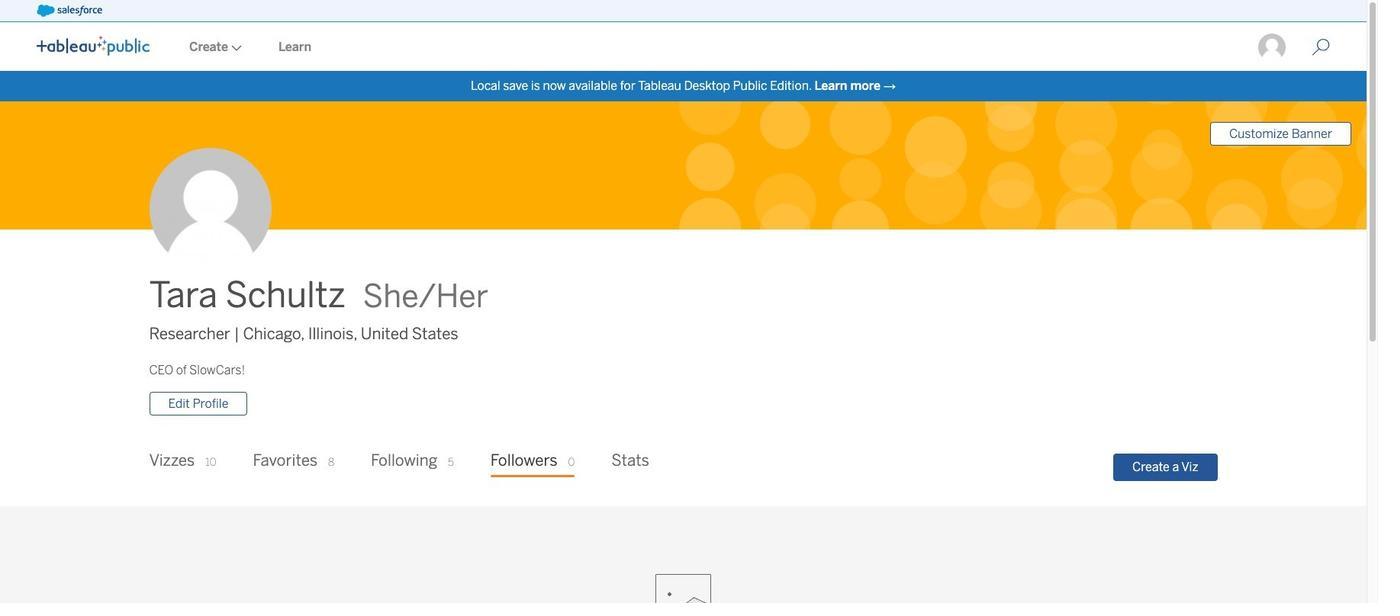 Task type: vqa. For each thing, say whether or not it's contained in the screenshot.
t.turtle 'image'
yes



Task type: describe. For each thing, give the bounding box(es) containing it.
avatar image
[[149, 148, 271, 271]]

go to search image
[[1294, 38, 1349, 56]]

create image
[[228, 45, 242, 51]]

t.turtle image
[[1257, 32, 1288, 63]]



Task type: locate. For each thing, give the bounding box(es) containing it.
logo image
[[37, 36, 150, 56]]

salesforce logo image
[[37, 5, 102, 17]]



